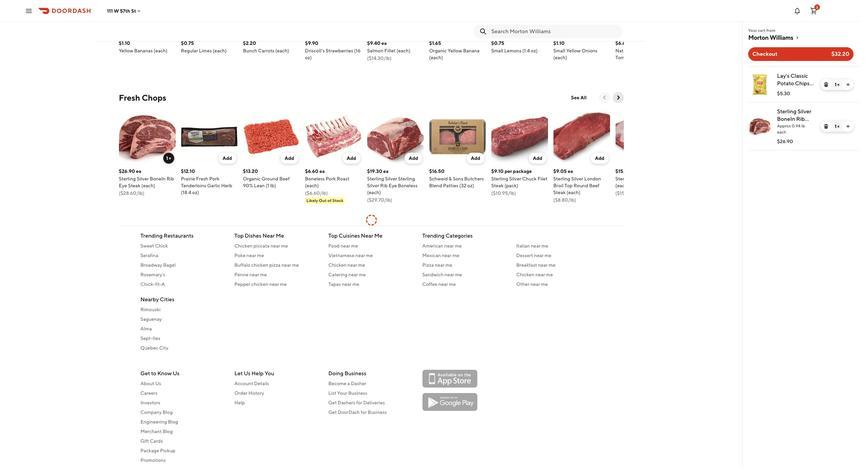 Task type: locate. For each thing, give the bounding box(es) containing it.
1 vertical spatial business
[[348, 391, 367, 396]]

silver up "(pack)"
[[509, 176, 521, 182]]

near for penne near me link
[[249, 272, 259, 278]]

me up food near me link
[[374, 233, 383, 239]]

2 yellow from the left
[[448, 48, 462, 54]]

doing business
[[328, 371, 366, 377]]

0 horizontal spatial trending
[[140, 233, 163, 239]]

0 vertical spatial blog
[[163, 410, 173, 416]]

near down trending categories
[[444, 244, 454, 249]]

1 me from the left
[[276, 233, 284, 239]]

1 horizontal spatial trending
[[422, 233, 444, 239]]

engineering blog
[[140, 420, 178, 425]]

0 horizontal spatial sterling silver bonein rib eye steak (each) image
[[119, 109, 175, 165]]

prairie fresh pork tenderloins garlic herb (18.4 oz) image
[[181, 109, 238, 165]]

sterling silver london broil top round beef steak (each) image
[[553, 109, 610, 165]]

ea inside $6.60 ea boneless pork roast (each) ($6.60/lb) likely out of stock
[[319, 169, 325, 174]]

yellow inside $1.10 yellow bananas (each)
[[119, 48, 133, 54]]

quebec city
[[140, 346, 168, 351]]

me up poke near me link
[[281, 244, 288, 249]]

chicken piccata near me link
[[234, 243, 320, 250]]

trending restaurants
[[140, 233, 194, 239]]

0 vertical spatial chicken
[[234, 244, 253, 249]]

near for "pizza near me" link
[[435, 263, 445, 268]]

chicken inside the pepper chicken near me link
[[251, 282, 268, 287]]

(each) inside $19.30 ea sterling silver sterling silver rib eye boneless (each) ($29.70/lb)
[[367, 190, 381, 195]]

0 vertical spatial 1
[[835, 82, 837, 87]]

0 horizontal spatial help
[[234, 401, 245, 406]]

2 small from the left
[[553, 48, 565, 54]]

1 vertical spatial blog
[[168, 420, 178, 425]]

silver inside the sterling silver bonein rib eye steak (each)
[[798, 108, 811, 115]]

(each) right bananas
[[154, 48, 167, 54]]

1 left add one to cart image
[[835, 124, 837, 129]]

2 near from the left
[[361, 233, 373, 239]]

× for sterling silver bonein rib eye steak (each)
[[837, 124, 840, 129]]

top for top dishes near me
[[234, 233, 244, 239]]

top up food
[[328, 233, 338, 239]]

yellow left onions
[[566, 48, 581, 54]]

for down the get dashers for deliveries
[[361, 410, 367, 416]]

1 yellow from the left
[[119, 48, 133, 54]]

breakfast near me
[[516, 263, 556, 268]]

ea inside $9.40 ea salmon fillet (each) ($14.30/lb)
[[382, 40, 387, 46]]

sons
[[453, 176, 463, 182]]

blog for engineering blog
[[168, 420, 178, 425]]

yellow inside $1.65 organic yellow banana (each)
[[448, 48, 462, 54]]

(18.4
[[181, 190, 191, 195]]

1 horizontal spatial me
[[374, 233, 383, 239]]

rib up ($29.70/lb)
[[380, 183, 388, 189]]

alma
[[140, 327, 152, 332]]

1 vertical spatial 1
[[835, 124, 837, 129]]

sterling down $15.40
[[615, 176, 632, 182]]

about
[[140, 381, 154, 387]]

111
[[107, 8, 113, 14]]

3 yellow from the left
[[566, 48, 581, 54]]

1 horizontal spatial pork
[[326, 176, 336, 182]]

merchant blog
[[140, 429, 173, 435]]

ea up "($6.60/lb)"
[[319, 169, 325, 174]]

me down food near me link
[[366, 253, 373, 259]]

trending up sweet chick
[[140, 233, 163, 239]]

(each) down round
[[567, 190, 580, 195]]

oz) down tenderloins
[[192, 190, 199, 195]]

eye left the '0.94'
[[777, 123, 787, 130]]

0 horizontal spatial $0.75
[[181, 40, 194, 46]]

1 horizontal spatial us
[[173, 371, 179, 377]]

1 vertical spatial ×
[[837, 124, 840, 129]]

tapas
[[328, 282, 341, 287]]

1 small from the left
[[491, 48, 503, 54]]

me up dessert near me
[[542, 244, 548, 249]]

1 vertical spatial chicken near me
[[516, 272, 553, 278]]

us down get to know us at the bottom of page
[[155, 381, 161, 387]]

ea right the $19.30 at the top of the page
[[383, 169, 389, 174]]

me down breakfast near me
[[541, 282, 548, 287]]

1 chicken from the top
[[251, 263, 268, 268]]

blog
[[163, 410, 173, 416], [168, 420, 178, 425], [163, 429, 173, 435]]

1 vertical spatial bonein
[[150, 176, 166, 182]]

open menu image
[[25, 7, 33, 15]]

1 horizontal spatial boneless
[[398, 183, 418, 189]]

get for get doordash for business
[[328, 410, 337, 416]]

($14.30/lb)
[[367, 56, 392, 61]]

pork inside $6.60 ea boneless pork roast (each) ($6.60/lb) likely out of stock
[[326, 176, 336, 182]]

notification bell image
[[793, 7, 802, 15]]

broadway bagel link
[[140, 262, 226, 269]]

organic inside $1.65 organic yellow banana (each)
[[429, 48, 447, 54]]

111 w 57th st button
[[107, 8, 141, 14]]

chicken near me for catering
[[328, 263, 365, 268]]

1 vertical spatial chicken
[[328, 263, 347, 268]]

1 horizontal spatial eye
[[389, 183, 397, 189]]

regular limes (each) image
[[181, 0, 238, 37]]

boneless inside $6.60 ea boneless pork roast (each) ($6.60/lb) likely out of stock
[[305, 176, 325, 182]]

become a dasher
[[328, 381, 366, 387]]

for inside get doordash for business link
[[361, 410, 367, 416]]

lean
[[254, 183, 265, 189]]

chick-
[[140, 282, 155, 287]]

me inside "link"
[[352, 282, 359, 287]]

investors link
[[140, 400, 226, 407]]

remove item from cart image
[[823, 82, 829, 87], [823, 124, 829, 129]]

$19.30
[[367, 169, 382, 174]]

carrots
[[258, 48, 274, 54]]

2 pork from the left
[[326, 176, 336, 182]]

near for other near me link
[[530, 282, 540, 287]]

sterling down the $19.30 at the top of the page
[[367, 176, 384, 182]]

organic ground beef 90% lean (1 lb) image
[[243, 109, 300, 165]]

food
[[328, 244, 340, 249]]

boneless left blend
[[398, 183, 418, 189]]

0 vertical spatial $26.90
[[777, 139, 793, 144]]

0 horizontal spatial $1.10
[[119, 40, 130, 46]]

near up tapas near me
[[348, 272, 358, 278]]

me down the "top cuisines near me"
[[351, 244, 358, 249]]

1 × left add one to cart image
[[835, 124, 840, 129]]

$1.10 down search morton williams search box
[[553, 40, 565, 46]]

add for sterling silver london broil top round beef steak (each)
[[595, 156, 604, 161]]

saguenay link
[[140, 316, 226, 323]]

your cart from
[[748, 28, 776, 33]]

0 vertical spatial ×
[[837, 82, 840, 87]]

near right other
[[530, 282, 540, 287]]

add for boneless pork roast (each)
[[347, 156, 356, 161]]

2 horizontal spatial chicken
[[516, 272, 535, 278]]

1 vertical spatial for
[[361, 410, 367, 416]]

1 vertical spatial chicken
[[251, 282, 268, 287]]

history
[[248, 391, 264, 396]]

top for top cuisines near me
[[328, 233, 338, 239]]

sterling inside $15.40 ea sterling silver short ribs (each) ($15.40/lb)
[[615, 176, 632, 182]]

chicken near me down breakfast near me
[[516, 272, 553, 278]]

chicken down "breakfast"
[[516, 272, 535, 278]]

1 $0.75 from the left
[[181, 40, 194, 46]]

1 vertical spatial get
[[328, 401, 337, 406]]

oz) right (1.4
[[531, 48, 538, 54]]

1 vertical spatial 1 ×
[[835, 124, 840, 129]]

0 horizontal spatial near
[[263, 233, 275, 239]]

(each) up ($28.60/lb)
[[141, 183, 155, 189]]

chicken near me link for breakfast near me
[[516, 272, 602, 278]]

lay's classic potato chips (8 oz) image
[[750, 74, 770, 95]]

careers link
[[140, 390, 226, 397]]

1 vertical spatial chicken near me link
[[516, 272, 602, 278]]

your right list
[[337, 391, 347, 396]]

eye inside $26.90 ea sterling silver bonein rib eye steak (each) ($28.60/lb)
[[119, 183, 127, 189]]

trending for trending categories
[[422, 233, 444, 239]]

breakfast near me link
[[516, 262, 602, 269]]

1 horizontal spatial $1.10
[[553, 40, 565, 46]]

0 horizontal spatial boneless
[[305, 176, 325, 182]]

($29.70/lb)
[[367, 198, 392, 203]]

2 $0.75 from the left
[[491, 40, 504, 46]]

0 horizontal spatial rib
[[167, 176, 174, 182]]

2 chicken from the top
[[251, 282, 268, 287]]

beef inside $9.05 ea sterling silver london broil top round beef steak (each) ($8.80/lb)
[[589, 183, 600, 189]]

oz) inside lay's classic potato chips (8 oz) $5.30
[[783, 88, 791, 94]]

0 vertical spatial 1 ×
[[835, 82, 840, 87]]

pork up garlic
[[209, 176, 219, 182]]

ea for $6.60
[[319, 169, 325, 174]]

0 horizontal spatial small
[[491, 48, 503, 54]]

near inside "link"
[[342, 282, 352, 287]]

ea for $26.90
[[136, 169, 141, 174]]

$6.60 inside $6.60 ea boneless pork roast (each) ($6.60/lb) likely out of stock
[[305, 169, 318, 174]]

near for cuisines
[[361, 233, 373, 239]]

add one to cart image
[[845, 124, 851, 129]]

1 horizontal spatial fresh
[[196, 176, 208, 182]]

rib left prairie
[[167, 176, 174, 182]]

2 remove item from cart image from the top
[[823, 124, 829, 129]]

tapas near me link
[[328, 281, 414, 288]]

0 horizontal spatial chicken
[[234, 244, 253, 249]]

1 vertical spatial fresh
[[196, 176, 208, 182]]

blog up engineering blog on the bottom left
[[163, 410, 173, 416]]

me for breakfast near me link
[[549, 263, 556, 268]]

1 horizontal spatial beef
[[589, 183, 600, 189]]

me for the sandwich near me link on the bottom of the page
[[455, 272, 462, 278]]

near down catering near me on the bottom of page
[[342, 282, 352, 287]]

1 horizontal spatial bonein
[[777, 116, 795, 122]]

me for food near me link
[[351, 244, 358, 249]]

$26.90 inside $26.90 ea sterling silver bonein rib eye steak (each) ($28.60/lb)
[[119, 169, 135, 174]]

chicken near me link for vietnamese near me
[[328, 262, 414, 269]]

$1.10 inside $1.10 small yellow onions (each)
[[553, 40, 565, 46]]

$5.30
[[777, 91, 790, 96]]

chicken down penne near me at the left bottom
[[251, 282, 268, 287]]

$16.50 schweid & sons butchers blend patties (32 oz)
[[429, 169, 484, 189]]

silver inside $9.05 ea sterling silver london broil top round beef steak (each) ($8.80/lb)
[[571, 176, 583, 182]]

order history link
[[234, 390, 320, 397]]

$15.40 ea sterling silver short ribs (each) ($15.40/lb)
[[615, 169, 669, 196]]

1 pork from the left
[[209, 176, 219, 182]]

×
[[837, 82, 840, 87], [837, 124, 840, 129], [169, 156, 171, 161]]

near for the 'coffee near me' link
[[438, 282, 448, 287]]

1 vertical spatial $6.60
[[305, 169, 318, 174]]

0 vertical spatial get
[[140, 371, 150, 377]]

oz) inside the $12.10 prairie fresh pork tenderloins garlic herb (18.4 oz)
[[192, 190, 199, 195]]

0 vertical spatial fresh
[[119, 93, 140, 103]]

0 vertical spatial chicken near me link
[[328, 262, 414, 269]]

2 vertical spatial ×
[[169, 156, 171, 161]]

1 horizontal spatial your
[[748, 28, 757, 33]]

me up the 'coffee near me' link
[[455, 272, 462, 278]]

me up sandwich near me
[[446, 263, 452, 268]]

small inside $0.75 small lemons (1.4 oz)
[[491, 48, 503, 54]]

per
[[505, 169, 512, 174]]

organic inside $13.20 organic ground beef 90% lean (1 lb)
[[243, 176, 261, 182]]

your left cart
[[748, 28, 757, 33]]

near up 'coffee near me'
[[445, 272, 454, 278]]

0 horizontal spatial yellow
[[119, 48, 133, 54]]

categories
[[446, 233, 473, 239]]

sterling down $9.10
[[491, 176, 508, 182]]

get for get dashers for deliveries
[[328, 401, 337, 406]]

2 $1.10 from the left
[[553, 40, 565, 46]]

$9.10 per package sterling silver chuck filet steak (pack) ($10.95/lb)
[[491, 169, 548, 196]]

get to know us
[[140, 371, 179, 377]]

me for tapas near me "link"
[[352, 282, 359, 287]]

us for let us help you
[[244, 371, 250, 377]]

0 horizontal spatial top
[[234, 233, 244, 239]]

1 horizontal spatial $26.90
[[777, 139, 793, 144]]

chicken for vietnamese
[[328, 263, 347, 268]]

$1.10 down 111 w 57th st popup button
[[119, 40, 130, 46]]

0 horizontal spatial $6.60
[[305, 169, 318, 174]]

oz) right (8
[[783, 88, 791, 94]]

0 horizontal spatial us
[[155, 381, 161, 387]]

silver inside $15.40 ea sterling silver short ribs (each) ($15.40/lb)
[[633, 176, 645, 182]]

me for "pizza near me" link
[[446, 263, 452, 268]]

1 vertical spatial organic
[[243, 176, 261, 182]]

(each) down search morton williams search box
[[553, 55, 567, 60]]

1 horizontal spatial chicken near me
[[516, 272, 553, 278]]

2 vertical spatial blog
[[163, 429, 173, 435]]

2 vertical spatial chicken
[[516, 272, 535, 278]]

help down order in the bottom left of the page
[[234, 401, 245, 406]]

chicken inside buffalo chicken pizza near me link
[[251, 263, 268, 268]]

ea up ($28.60/lb)
[[136, 169, 141, 174]]

1 left add one to cart icon at the right top of page
[[835, 82, 837, 87]]

0 horizontal spatial me
[[276, 233, 284, 239]]

$19.30 ea sterling silver sterling silver rib eye boneless (each) ($29.70/lb)
[[367, 169, 418, 203]]

chicken near me link down vietnamese near me link
[[328, 262, 414, 269]]

ea inside $19.30 ea sterling silver sterling silver rib eye boneless (each) ($29.70/lb)
[[383, 169, 389, 174]]

round
[[574, 183, 588, 189]]

0 vertical spatial beef
[[279, 176, 290, 182]]

chicken up penne near me at the left bottom
[[251, 263, 268, 268]]

help up details
[[252, 371, 264, 377]]

$13.20
[[243, 169, 258, 174]]

small
[[491, 48, 503, 54], [553, 48, 565, 54]]

near up dessert near me
[[531, 244, 541, 249]]

eye
[[777, 123, 787, 130], [119, 183, 127, 189], [389, 183, 397, 189]]

1 horizontal spatial $0.75
[[491, 40, 504, 46]]

near up poke near me link
[[270, 244, 280, 249]]

1 vertical spatial rib
[[167, 176, 174, 182]]

sterling left the schweid
[[398, 176, 415, 182]]

near for tapas near me "link"
[[342, 282, 352, 287]]

2 trending from the left
[[422, 233, 444, 239]]

1 vertical spatial remove item from cart image
[[823, 124, 829, 129]]

organic yellow banana (each) image
[[429, 0, 486, 37]]

chicken near me up catering near me on the bottom of page
[[328, 263, 365, 268]]

organic down $1.65
[[429, 48, 447, 54]]

(each) inside $1.10 small yellow onions (each)
[[553, 55, 567, 60]]

w
[[114, 8, 119, 14]]

near down sandwich near me
[[438, 282, 448, 287]]

see
[[571, 95, 580, 100]]

ea inside $9.05 ea sterling silver london broil top round beef steak (each) ($8.80/lb)
[[568, 169, 573, 174]]

0 vertical spatial remove item from cart image
[[823, 82, 829, 87]]

add for organic yellow banana (each)
[[471, 27, 480, 33]]

oz) inside $16.50 schweid & sons butchers blend patties (32 oz)
[[467, 183, 474, 189]]

1 remove item from cart image from the top
[[823, 82, 829, 87]]

sterling up 'broil'
[[553, 176, 570, 182]]

near down food near me link
[[355, 253, 365, 259]]

(each) inside $1.65 organic yellow banana (each)
[[429, 55, 443, 60]]

list your business link
[[328, 390, 414, 397]]

approx 0.94 lb each
[[777, 123, 805, 135]]

fresh
[[119, 93, 140, 103], [196, 176, 208, 182]]

fillet
[[384, 48, 396, 54]]

Search Morton Williams search field
[[491, 28, 617, 35]]

see all
[[571, 95, 587, 100]]

pizza
[[269, 263, 281, 268]]

butchers
[[464, 176, 484, 182]]

0 horizontal spatial chicken near me
[[328, 263, 365, 268]]

0 vertical spatial chicken
[[251, 263, 268, 268]]

american near me
[[422, 244, 462, 249]]

me for vietnamese near me link
[[366, 253, 373, 259]]

$26.90 down each
[[777, 139, 793, 144]]

2 vertical spatial rib
[[380, 183, 388, 189]]

1 horizontal spatial rib
[[380, 183, 388, 189]]

yellow inside $1.10 small yellow onions (each)
[[566, 48, 581, 54]]

to
[[151, 371, 156, 377]]

near for breakfast near me link
[[538, 263, 548, 268]]

williams
[[770, 34, 793, 41]]

get left to
[[140, 371, 150, 377]]

2 me from the left
[[374, 233, 383, 239]]

schweid
[[429, 176, 448, 182]]

0 horizontal spatial eye
[[119, 183, 127, 189]]

us right let
[[244, 371, 250, 377]]

pizza near me
[[422, 263, 452, 268]]

× left add one to cart icon at the right top of page
[[837, 82, 840, 87]]

yellow bananas (each) image
[[119, 0, 175, 37]]

add
[[471, 27, 480, 33], [533, 27, 542, 33], [223, 156, 232, 161], [285, 156, 294, 161], [347, 156, 356, 161], [409, 156, 418, 161], [471, 156, 480, 161], [533, 156, 542, 161], [595, 156, 604, 161]]

2 vertical spatial get
[[328, 410, 337, 416]]

sterling up ($28.60/lb)
[[119, 176, 136, 182]]

help
[[252, 371, 264, 377], [234, 401, 245, 406]]

0 vertical spatial rib
[[796, 116, 805, 122]]

1 vertical spatial beef
[[589, 183, 600, 189]]

1 horizontal spatial small
[[553, 48, 565, 54]]

morton williams link
[[748, 34, 854, 42]]

(each) up ($15.40/lb)
[[615, 183, 629, 189]]

0 vertical spatial $6.60
[[615, 40, 629, 46]]

steak inside $26.90 ea sterling silver bonein rib eye steak (each) ($28.60/lb)
[[128, 183, 140, 189]]

remove item from cart image left add one to cart image
[[823, 124, 829, 129]]

near down mexican near me
[[435, 263, 445, 268]]

remove item from cart image left add one to cart icon at the right top of page
[[823, 82, 829, 87]]

blog for merchant blog
[[163, 429, 173, 435]]

limes
[[199, 48, 212, 54]]

rosemary's link
[[140, 272, 226, 278]]

rimouski link
[[140, 307, 226, 313]]

near up food near me link
[[361, 233, 373, 239]]

silver up ($28.60/lb)
[[137, 176, 149, 182]]

1 horizontal spatial organic
[[429, 48, 447, 54]]

small inside $1.10 small yellow onions (each)
[[553, 48, 565, 54]]

0 horizontal spatial your
[[337, 391, 347, 396]]

$6.60 inside $6.60 naturesweet cherubs tomatoes (10 oz)
[[615, 40, 629, 46]]

chicken
[[251, 263, 268, 268], [251, 282, 268, 287]]

0 horizontal spatial beef
[[279, 176, 290, 182]]

business down dasher
[[348, 391, 367, 396]]

1 up $26.90 ea sterling silver bonein rib eye steak (each) ($28.60/lb)
[[166, 156, 168, 161]]

add for sterling silver chuck filet steak (pack)
[[533, 156, 542, 161]]

$6.60 for $6.60 ea boneless pork roast (each) ($6.60/lb) likely out of stock
[[305, 169, 318, 174]]

near for dishes
[[263, 233, 275, 239]]

oz) right the (10
[[645, 55, 652, 60]]

2 horizontal spatial top
[[565, 183, 573, 189]]

0 horizontal spatial $26.90
[[119, 169, 135, 174]]

us right know
[[173, 371, 179, 377]]

1 × left add one to cart icon at the right top of page
[[835, 82, 840, 87]]

pork inside the $12.10 prairie fresh pork tenderloins garlic herb (18.4 oz)
[[209, 176, 219, 182]]

silver up lb
[[798, 108, 811, 115]]

$1.10 inside $1.10 yellow bananas (each)
[[119, 40, 130, 46]]

boneless inside $19.30 ea sterling silver sterling silver rib eye boneless (each) ($29.70/lb)
[[398, 183, 418, 189]]

bonein up approx
[[777, 116, 795, 122]]

1 $1.10 from the left
[[119, 40, 130, 46]]

me down italian near me link
[[545, 253, 551, 259]]

sandwich near me link
[[422, 272, 508, 278]]

$0.75 up lemons at the right top of the page
[[491, 40, 504, 46]]

silver
[[798, 108, 811, 115], [137, 176, 149, 182], [385, 176, 397, 182], [509, 176, 521, 182], [571, 176, 583, 182], [633, 176, 645, 182], [367, 183, 379, 189]]

2
[[816, 5, 818, 9]]

0 vertical spatial chicken near me
[[328, 263, 365, 268]]

$0.75 small lemons (1.4 oz)
[[491, 40, 538, 54]]

0 vertical spatial boneless
[[305, 176, 325, 182]]

me for mexican near me link
[[453, 253, 459, 259]]

$26.90 for $26.90
[[777, 139, 793, 144]]

2 button
[[807, 4, 821, 18]]

next button of carousel image
[[615, 94, 622, 101]]

1 vertical spatial boneless
[[398, 183, 418, 189]]

remove item from cart image for lay's classic potato chips (8 oz)
[[823, 82, 829, 87]]

1 horizontal spatial top
[[328, 233, 338, 239]]

$0.75 inside $0.75 small lemons (1.4 oz)
[[491, 40, 504, 46]]

1 vertical spatial your
[[337, 391, 347, 396]]

1 horizontal spatial yellow
[[448, 48, 462, 54]]

0 horizontal spatial pork
[[209, 176, 219, 182]]

sterling inside $9.10 per package sterling silver chuck filet steak (pack) ($10.95/lb)
[[491, 176, 508, 182]]

chuck
[[522, 176, 537, 182]]

silver left short
[[633, 176, 645, 182]]

1 near from the left
[[263, 233, 275, 239]]

other
[[516, 282, 530, 287]]

($6.60/lb)
[[305, 191, 328, 196]]

0 vertical spatial organic
[[429, 48, 447, 54]]

ea inside $26.90 ea sterling silver bonein rib eye steak (each) ($28.60/lb)
[[136, 169, 141, 174]]

get left doordash
[[328, 410, 337, 416]]

add for small lemons (1.4 oz)
[[533, 27, 542, 33]]

near for the sandwich near me link on the bottom of the page
[[445, 272, 454, 278]]

$13.20 organic ground beef 90% lean (1 lb)
[[243, 169, 290, 189]]

small yellow onions (each) image
[[553, 0, 610, 37]]

0 vertical spatial for
[[356, 401, 362, 406]]

1 horizontal spatial chicken near me link
[[516, 272, 602, 278]]

sterling up approx
[[777, 108, 797, 115]]

all
[[581, 95, 587, 100]]

steak inside $9.05 ea sterling silver london broil top round beef steak (each) ($8.80/lb)
[[553, 190, 566, 195]]

1 trending from the left
[[140, 233, 163, 239]]

lay's
[[777, 73, 790, 79]]

list
[[743, 67, 859, 151]]

organic down $13.20
[[243, 176, 261, 182]]

sterling silver bonein rib eye steak (each) image
[[119, 109, 175, 165], [750, 116, 770, 137]]

near for catering near me link
[[348, 272, 358, 278]]

1 vertical spatial $26.90
[[119, 169, 135, 174]]

1 horizontal spatial $6.60
[[615, 40, 629, 46]]

for inside get dashers for deliveries link
[[356, 401, 362, 406]]

yellow left banana on the right
[[448, 48, 462, 54]]

poke
[[234, 253, 246, 259]]

rib up lb
[[796, 116, 805, 122]]

$0.75 inside $0.75 regular limes (each)
[[181, 40, 194, 46]]

chicken up catering
[[328, 263, 347, 268]]

0 vertical spatial business
[[345, 371, 366, 377]]

oz) inside $6.60 naturesweet cherubs tomatoes (10 oz)
[[645, 55, 652, 60]]

strawberries
[[326, 48, 353, 54]]

get doordash for business
[[328, 410, 387, 416]]

(each)
[[154, 48, 167, 54], [213, 48, 227, 54], [275, 48, 289, 54], [397, 48, 410, 54], [429, 55, 443, 60], [553, 55, 567, 60], [777, 131, 793, 138], [141, 183, 155, 189], [305, 183, 319, 189], [615, 183, 629, 189], [367, 190, 381, 195], [567, 190, 580, 195]]

near down breakfast near me
[[536, 272, 545, 278]]

(each) inside $0.75 regular limes (each)
[[213, 48, 227, 54]]

business
[[345, 371, 366, 377], [348, 391, 367, 396], [368, 410, 387, 416]]

ea inside $15.40 ea sterling silver short ribs (each) ($15.40/lb)
[[632, 169, 637, 174]]

1 × up $26.90 ea sterling silver bonein rib eye steak (each) ($28.60/lb)
[[166, 156, 171, 161]]

2 horizontal spatial us
[[244, 371, 250, 377]]

(each) right limes
[[213, 48, 227, 54]]

$0.75 for $0.75 regular limes (each)
[[181, 40, 194, 46]]

blog up merchant blog link
[[168, 420, 178, 425]]

sept-iles
[[140, 336, 160, 342]]

get down list
[[328, 401, 337, 406]]

me
[[276, 233, 284, 239], [374, 233, 383, 239]]

1 horizontal spatial near
[[361, 233, 373, 239]]

1 horizontal spatial help
[[252, 371, 264, 377]]

blog for company blog
[[163, 410, 173, 416]]

investors
[[140, 401, 160, 406]]

bonein left prairie
[[150, 176, 166, 182]]

blog down engineering blog on the bottom left
[[163, 429, 173, 435]]

1 horizontal spatial sterling silver bonein rib eye steak (each) image
[[750, 116, 770, 137]]

($8.80/lb)
[[553, 198, 576, 203]]

me down catering near me on the bottom of page
[[352, 282, 359, 287]]

of
[[328, 198, 332, 203]]

me down chicken piccata near me
[[257, 253, 264, 259]]

$26.90 up ($28.60/lb)
[[119, 169, 135, 174]]

classic
[[791, 73, 808, 79]]

sterling silver chuck filet steak (pack) image
[[491, 109, 548, 165]]

0 horizontal spatial bonein
[[150, 176, 166, 182]]

pork for boneless
[[326, 176, 336, 182]]

0 vertical spatial help
[[252, 371, 264, 377]]



Task type: describe. For each thing, give the bounding box(es) containing it.
silver inside $26.90 ea sterling silver bonein rib eye steak (each) ($28.60/lb)
[[137, 176, 149, 182]]

sterling inside $9.05 ea sterling silver london broil top round beef steak (each) ($8.80/lb)
[[553, 176, 570, 182]]

piccata
[[254, 244, 270, 249]]

vietnamese
[[328, 253, 354, 259]]

chicken for breakfast
[[516, 272, 535, 278]]

steak inside $9.10 per package sterling silver chuck filet steak (pack) ($10.95/lb)
[[491, 183, 504, 189]]

garlic
[[207, 183, 220, 189]]

sweet chick link
[[140, 243, 226, 250]]

bonein inside $26.90 ea sterling silver bonein rib eye steak (each) ($28.60/lb)
[[150, 176, 166, 182]]

× for lay's classic potato chips (8 oz)
[[837, 82, 840, 87]]

merchant
[[140, 429, 162, 435]]

me down breakfast near me link
[[546, 272, 553, 278]]

become a dasher link
[[328, 381, 414, 388]]

tenderloins
[[181, 183, 206, 189]]

1 vertical spatial help
[[234, 401, 245, 406]]

sandwich
[[422, 272, 444, 278]]

salmon
[[367, 48, 383, 54]]

cities
[[160, 297, 174, 303]]

penne near me link
[[234, 272, 320, 278]]

let us help you
[[234, 371, 274, 377]]

serafina link
[[140, 252, 226, 259]]

small for small yellow onions (each)
[[553, 48, 565, 54]]

near down penne near me link
[[269, 282, 279, 287]]

$0.75 for $0.75 small lemons (1.4 oz)
[[491, 40, 504, 46]]

$9.10
[[491, 169, 504, 174]]

silver inside $9.10 per package sterling silver chuck filet steak (pack) ($10.95/lb)
[[509, 176, 521, 182]]

(each) inside the sterling silver bonein rib eye steak (each)
[[777, 131, 793, 138]]

me for dessert near me link
[[545, 253, 551, 259]]

gift cards link
[[140, 438, 226, 445]]

add for sterling silver sterling silver rib eye boneless (each)
[[409, 156, 418, 161]]

(each) inside $26.90 ea sterling silver bonein rib eye steak (each) ($28.60/lb)
[[141, 183, 155, 189]]

driscoll's strawberries (16 oz) image
[[305, 0, 362, 37]]

rib inside $19.30 ea sterling silver sterling silver rib eye boneless (each) ($29.70/lb)
[[380, 183, 388, 189]]

cart
[[758, 28, 766, 33]]

bunch carrots (each) image
[[243, 0, 300, 37]]

onions
[[582, 48, 597, 54]]

eye inside the sterling silver bonein rib eye steak (each)
[[777, 123, 787, 130]]

silver up ($29.70/lb)
[[385, 176, 397, 182]]

dashers
[[338, 401, 355, 406]]

($10.95/lb)
[[491, 191, 516, 196]]

me for poke near me link
[[257, 253, 264, 259]]

near for american near me link
[[444, 244, 454, 249]]

small for small lemons (1.4 oz)
[[491, 48, 503, 54]]

mexican near me
[[422, 253, 459, 259]]

chicken for pepper
[[251, 282, 268, 287]]

me for top cuisines near me
[[374, 233, 383, 239]]

tomatoes
[[615, 55, 637, 60]]

me down penne near me link
[[280, 282, 287, 287]]

0 horizontal spatial fresh
[[119, 93, 140, 103]]

add for schweid & sons butchers blend patties (32 oz)
[[471, 156, 480, 161]]

me for american near me link
[[455, 244, 462, 249]]

(1
[[266, 183, 269, 189]]

(each) inside $2.20 bunch carrots (each)
[[275, 48, 289, 54]]

near for italian near me link
[[531, 244, 541, 249]]

dessert near me
[[516, 253, 551, 259]]

2 vertical spatial business
[[368, 410, 387, 416]]

previous button of carousel image
[[601, 94, 608, 101]]

order history
[[234, 391, 264, 396]]

1 × for sterling silver bonein rib eye steak (each)
[[835, 124, 840, 129]]

top inside $9.05 ea sterling silver london broil top round beef steak (each) ($8.80/lb)
[[565, 183, 573, 189]]

$1.65 organic yellow banana (each)
[[429, 40, 480, 60]]

add one to cart image
[[845, 82, 851, 87]]

(each) inside $9.40 ea salmon fillet (each) ($14.30/lb)
[[397, 48, 410, 54]]

sterling inside $26.90 ea sterling silver bonein rib eye steak (each) ($28.60/lb)
[[119, 176, 136, 182]]

get for get to know us
[[140, 371, 150, 377]]

nearby
[[140, 297, 159, 303]]

chicken near me for other
[[516, 272, 553, 278]]

ea for $19.30
[[383, 169, 389, 174]]

$1.10 for $1.10 small yellow onions (each)
[[553, 40, 565, 46]]

sterling inside the sterling silver bonein rib eye steak (each)
[[777, 108, 797, 115]]

eye inside $19.30 ea sterling silver sterling silver rib eye boneless (each) ($29.70/lb)
[[389, 183, 397, 189]]

broil
[[553, 183, 564, 189]]

lb)
[[270, 183, 276, 189]]

me for top dishes near me
[[276, 233, 284, 239]]

cuisines
[[339, 233, 360, 239]]

0 vertical spatial your
[[748, 28, 757, 33]]

quebec city link
[[140, 345, 226, 352]]

$12.10
[[181, 169, 195, 174]]

(8
[[777, 88, 782, 94]]

remove item from cart image for sterling silver bonein rib eye steak (each)
[[823, 124, 829, 129]]

2 vertical spatial 1 ×
[[166, 156, 171, 161]]

bonein inside the sterling silver bonein rib eye steak (each)
[[777, 116, 795, 122]]

saguenay
[[140, 317, 162, 322]]

pizza near me link
[[422, 262, 508, 269]]

beef inside $13.20 organic ground beef 90% lean (1 lb)
[[279, 176, 290, 182]]

me for the 'coffee near me' link
[[449, 282, 456, 287]]

me down vietnamese near me link
[[358, 263, 365, 268]]

catering near me
[[328, 272, 366, 278]]

silver down the $19.30 at the top of the page
[[367, 183, 379, 189]]

$6.60 naturesweet cherubs tomatoes (10 oz)
[[615, 40, 664, 60]]

(each) inside $15.40 ea sterling silver short ribs (each) ($15.40/lb)
[[615, 183, 629, 189]]

catering
[[328, 272, 347, 278]]

near for vietnamese near me link
[[355, 253, 365, 259]]

me for catering near me link
[[359, 272, 366, 278]]

$9.05
[[553, 169, 567, 174]]

driscoll's
[[305, 48, 325, 54]]

$2.20 bunch carrots (each)
[[243, 40, 289, 54]]

doing
[[328, 371, 343, 377]]

organic for (each)
[[429, 48, 447, 54]]

likely
[[306, 198, 318, 203]]

small lemons (1.4 oz) image
[[491, 0, 548, 37]]

near for poke near me link
[[247, 253, 256, 259]]

1 for sterling silver bonein rib eye steak (each)
[[835, 124, 837, 129]]

near right pizza
[[281, 263, 291, 268]]

me for other near me link
[[541, 282, 548, 287]]

each
[[777, 130, 786, 135]]

ea for $9.40
[[382, 40, 387, 46]]

near down vietnamese near me
[[348, 263, 357, 268]]

ea for $9.05
[[568, 169, 573, 174]]

buffalo chicken pizza near me link
[[234, 262, 320, 269]]

$6.60 ea boneless pork roast (each) ($6.60/lb) likely out of stock
[[305, 169, 349, 203]]

cherubs
[[645, 48, 664, 54]]

coffee
[[422, 282, 437, 287]]

near for food near me link
[[341, 244, 350, 249]]

add for organic ground beef 90% lean (1 lb)
[[285, 156, 294, 161]]

near for mexican near me link
[[442, 253, 452, 259]]

$26.90 for $26.90 ea sterling silver bonein rib eye steak (each) ($28.60/lb)
[[119, 169, 135, 174]]

trending for trending restaurants
[[140, 233, 163, 239]]

me for italian near me link
[[542, 244, 548, 249]]

salmon fillet (each) image
[[367, 0, 424, 37]]

me for penne near me link
[[260, 272, 267, 278]]

mexican near me link
[[422, 252, 508, 259]]

doordash
[[338, 410, 360, 416]]

oz) inside $0.75 small lemons (1.4 oz)
[[531, 48, 538, 54]]

add for prairie fresh pork tenderloins garlic herb (18.4 oz)
[[223, 156, 232, 161]]

let
[[234, 371, 243, 377]]

other near me link
[[516, 281, 602, 288]]

$1.10 small yellow onions (each)
[[553, 40, 597, 60]]

a
[[347, 381, 350, 387]]

us for about us
[[155, 381, 161, 387]]

for for doordash
[[361, 410, 367, 416]]

merchant blog link
[[140, 429, 226, 436]]

rib inside the sterling silver bonein rib eye steak (each)
[[796, 116, 805, 122]]

get dashers for deliveries
[[328, 401, 385, 406]]

potato
[[777, 80, 794, 87]]

rib inside $26.90 ea sterling silver bonein rib eye steak (each) ($28.60/lb)
[[167, 176, 174, 182]]

sterling silver sterling silver rib eye boneless (each) image
[[367, 109, 424, 165]]

pizza
[[422, 263, 434, 268]]

(each) inside $9.05 ea sterling silver london broil top round beef steak (each) ($8.80/lb)
[[567, 190, 580, 195]]

list your business
[[328, 391, 367, 396]]

fil-
[[155, 282, 161, 287]]

$9.40 ea salmon fillet (each) ($14.30/lb)
[[367, 40, 410, 61]]

dishes
[[245, 233, 261, 239]]

prairie
[[181, 176, 195, 182]]

know
[[157, 371, 172, 377]]

(each) inside $1.10 yellow bananas (each)
[[154, 48, 167, 54]]

(each) inside $6.60 ea boneless pork roast (each) ($6.60/lb) likely out of stock
[[305, 183, 319, 189]]

1 × for lay's classic potato chips (8 oz)
[[835, 82, 840, 87]]

chick-fil-a link
[[140, 281, 226, 288]]

help link
[[234, 400, 320, 407]]

111 w 57th st
[[107, 8, 136, 14]]

ea for $15.40
[[632, 169, 637, 174]]

blend
[[429, 183, 442, 189]]

schweid & sons butchers blend patties (32 oz) image
[[429, 109, 486, 165]]

2 items, open order cart image
[[810, 7, 818, 15]]

serafina
[[140, 253, 158, 259]]

steak inside the sterling silver bonein rib eye steak (each)
[[788, 123, 802, 130]]

sweet
[[140, 244, 154, 249]]

chops
[[142, 93, 166, 103]]

chicken for buffalo
[[251, 263, 268, 268]]

top cuisines near me
[[328, 233, 383, 239]]

$26.90 ea sterling silver bonein rib eye steak (each) ($28.60/lb)
[[119, 169, 174, 196]]

organic for 90%
[[243, 176, 261, 182]]

rosemary's
[[140, 272, 165, 278]]

pork for fresh
[[209, 176, 219, 182]]

pepper
[[234, 282, 250, 287]]

list containing lay's classic potato chips (8 oz)
[[743, 67, 859, 151]]

(10
[[638, 55, 644, 60]]

boneless pork roast (each) image
[[305, 109, 362, 165]]

me down poke near me link
[[292, 263, 299, 268]]

$9.90
[[305, 40, 318, 46]]

fresh inside the $12.10 prairie fresh pork tenderloins garlic herb (18.4 oz)
[[196, 176, 208, 182]]

0.94
[[792, 123, 801, 129]]

dasher
[[351, 381, 366, 387]]

for for dashers
[[356, 401, 362, 406]]

filet
[[538, 176, 548, 182]]

yellow for small
[[566, 48, 581, 54]]

1 for lay's classic potato chips (8 oz)
[[835, 82, 837, 87]]

vietnamese near me
[[328, 253, 373, 259]]

yellow for organic
[[448, 48, 462, 54]]

$6.60 for $6.60 naturesweet cherubs tomatoes (10 oz)
[[615, 40, 629, 46]]

fresh chops
[[119, 93, 166, 103]]

$12.10 prairie fresh pork tenderloins garlic herb (18.4 oz)
[[181, 169, 232, 195]]

$1.10 for $1.10 yellow bananas (each)
[[119, 40, 130, 46]]

2 vertical spatial 1
[[166, 156, 168, 161]]

alma link
[[140, 326, 226, 333]]

oz) inside $9.90 driscoll's strawberries (16 oz)
[[305, 55, 312, 60]]

tapas near me
[[328, 282, 359, 287]]

near for dessert near me link
[[534, 253, 544, 259]]



Task type: vqa. For each thing, say whether or not it's contained in the screenshot.


